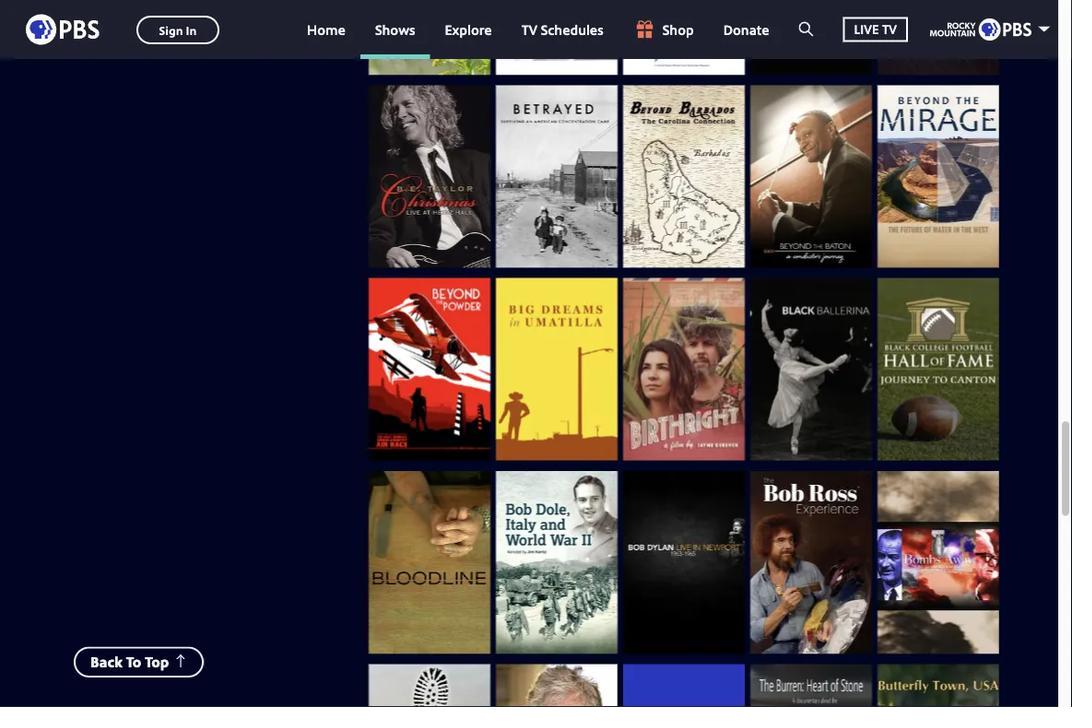 Task type: vqa. For each thing, say whether or not it's contained in the screenshot.
3
no



Task type: locate. For each thing, give the bounding box(es) containing it.
tv left schedules
[[522, 20, 538, 39]]

0 horizontal spatial tv
[[522, 20, 538, 39]]

back to top button
[[74, 647, 204, 678]]

rmpbs image
[[931, 18, 1032, 41]]

betrayed: surviving an american concentration camp image
[[496, 85, 618, 268]]

top
[[145, 652, 169, 672]]

before stage four: confronting early psychosis image
[[878, 0, 1000, 75]]

live
[[855, 20, 880, 38]]

shop
[[663, 20, 694, 39]]

donate
[[724, 20, 770, 39]]

schedules
[[541, 20, 604, 39]]

birthright image
[[624, 278, 745, 461]]

the bob ross experience image
[[751, 471, 873, 654]]

bob dylan - live in newport 1963-1965 image
[[624, 471, 745, 654]]

search image
[[799, 20, 814, 38]]

bloodline image
[[369, 471, 491, 654]]

brushstroke image
[[496, 665, 618, 708]]

tv
[[522, 20, 538, 39], [883, 20, 898, 38]]

big dreams in umatilla image
[[496, 278, 618, 461]]

beyond the mirage: the future of water in the west image
[[878, 85, 1000, 268]]

butterfly town, usa image
[[878, 665, 1000, 708]]

explore link
[[430, 0, 507, 59]]

beauty on the wing: life story of the monarch butterfly image
[[369, 0, 491, 75]]

beyond the powder: the legacy of the first women's cross-country air race image
[[369, 278, 491, 461]]

tv right live
[[883, 20, 898, 38]]

home
[[307, 20, 346, 39]]



Task type: describe. For each thing, give the bounding box(es) containing it.
tv schedules link
[[507, 0, 619, 59]]

the b.e. taylor christmas concert image
[[369, 85, 491, 268]]

to
[[126, 652, 141, 672]]

back
[[90, 652, 123, 672]]

live tv link
[[829, 0, 923, 59]]

becoming your personal best image
[[624, 0, 745, 75]]

born to explore with richard wiese image
[[369, 665, 491, 708]]

bob dole, italy and world war ii image
[[496, 471, 618, 654]]

shop link
[[619, 0, 709, 59]]

shows link
[[361, 0, 430, 59]]

the burren: heart of stone image
[[751, 665, 873, 708]]

bombs away: lbj, goldwater and the 1964 campaign that changed it all image
[[878, 471, 1000, 654]]

becoming trauma responsive image
[[496, 0, 618, 75]]

pbs image
[[26, 9, 100, 50]]

black college football hall of fame: journey to canton image
[[878, 278, 1000, 461]]

donate link
[[709, 0, 785, 59]]

shows
[[375, 20, 416, 39]]

black ballerina image
[[751, 278, 873, 461]]

home link
[[293, 0, 361, 59]]

back to top
[[90, 652, 169, 672]]

beyond barbados: the carolina connection image
[[624, 85, 745, 268]]

live tv
[[855, 20, 898, 38]]

beyond the baton: a conductor's journey image
[[751, 85, 873, 268]]

bee gees: one night only image
[[751, 0, 873, 75]]

tv schedules
[[522, 20, 604, 39]]

1 horizontal spatial tv
[[883, 20, 898, 38]]

explore
[[445, 20, 492, 39]]



